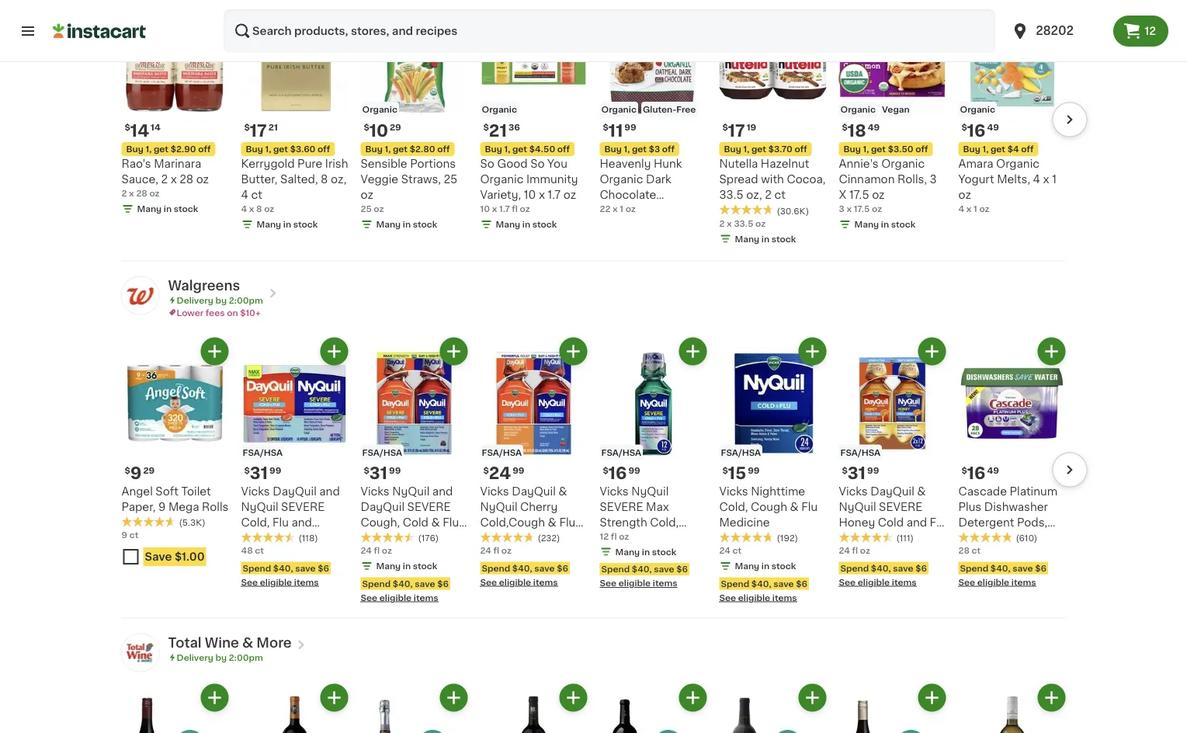 Task type: describe. For each thing, give the bounding box(es) containing it.
(5.3k)
[[179, 518, 206, 527]]

oz, for 33.5
[[747, 189, 763, 200]]

get for $ 11 99
[[632, 145, 647, 153]]

on
[[227, 308, 238, 317]]

buy for $ 11 99
[[605, 145, 622, 153]]

9 inside angel soft toilet paper, 9 mega rolls
[[158, 501, 166, 512]]

1, for $ 18 49
[[863, 145, 869, 153]]

$ inside $ 11 99
[[603, 123, 609, 132]]

& inside vicks nyquil severe max strength cold, cough & flu medicine
[[639, 532, 648, 543]]

organic up buy 1, get $4 off
[[960, 105, 996, 114]]

nutella hazelnut spread with cocoa, 33.5 oz, 2 ct
[[720, 158, 826, 200]]

product group containing 9
[[122, 337, 229, 572]]

see for vicks nyquil and dayquil severe cough, cold & flu relief liquid
[[361, 593, 378, 602]]

1 so from the left
[[480, 158, 495, 169]]

stock down (30.6k)
[[772, 235, 796, 243]]

31 for vicks dayquil & nyquil severe honey cold and flu medicine, maximum strength
[[848, 465, 866, 482]]

many for rao's marinara sauce, 2 x 28 oz
[[137, 205, 162, 213]]

immunity
[[527, 174, 578, 185]]

items for vicks nyquil and dayquil severe cough, cold & flu relief liquid
[[414, 593, 439, 602]]

(610)
[[1016, 534, 1038, 543]]

cold for dayquil
[[403, 517, 429, 528]]

medicine inside the vicks dayquil & nyquil cherry cold,cough & flu medicine
[[480, 532, 531, 543]]

24 up the vicks dayquil & nyquil cherry cold,cough & flu medicine
[[489, 465, 511, 482]]

dark
[[646, 174, 672, 185]]

2 horizontal spatial 10
[[524, 189, 536, 200]]

0 vertical spatial 17.5
[[850, 189, 870, 200]]

off for $ 17 21
[[318, 145, 330, 153]]

28202
[[1036, 25, 1074, 37]]

2 vertical spatial 28
[[959, 546, 970, 555]]

more
[[257, 636, 292, 649]]

ct inside nutella hazelnut spread with cocoa, 33.5 oz, 2 ct
[[775, 189, 786, 200]]

spend for vicks dayquil & nyquil severe honey cold and flu medicine, maximum strength
[[841, 564, 869, 572]]

flu inside vicks dayquil & nyquil severe honey cold and flu medicine, maximum strength
[[930, 517, 946, 528]]

vicks dayquil & nyquil cherry cold,cough & flu medicine
[[480, 486, 576, 543]]

(176)
[[418, 534, 439, 543]]

cold for nyquil
[[878, 517, 904, 528]]

$6 for vicks dayquil & nyquil cherry cold,cough & flu medicine
[[557, 564, 569, 572]]

16 for vicks nyquil severe max strength cold, cough & flu medicine
[[609, 465, 627, 482]]

x down chocolate
[[613, 205, 618, 213]]

vicks for vicks dayquil & nyquil cherry cold,cough & flu medicine
[[480, 486, 509, 497]]

19
[[747, 123, 757, 132]]

1 horizontal spatial 9
[[130, 465, 142, 482]]

stock down the (176)
[[413, 562, 438, 570]]

vicks for vicks nyquil severe max strength cold, cough & flu medicine
[[600, 486, 629, 497]]

1 horizontal spatial 1.7
[[548, 189, 561, 200]]

stock down "(192)"
[[772, 562, 796, 570]]

oatmeal,
[[600, 205, 650, 216]]

stock for kerrygold pure irish butter, salted, 8 oz, 4 ct
[[293, 220, 318, 229]]

toilet
[[181, 486, 211, 497]]

1 horizontal spatial 1
[[974, 205, 978, 213]]

vicks for vicks nyquil and dayquil severe cough, cold & flu relief liquid
[[361, 486, 390, 497]]

16 for cascade platinum plus dishwasher detergent pods, fresh
[[968, 465, 986, 482]]

2 so from the left
[[531, 158, 545, 169]]

x down sauce,
[[129, 189, 134, 198]]

1 vertical spatial 25
[[361, 205, 372, 213]]

many down 2 x 33.5 oz
[[735, 235, 760, 243]]

2 28202 button from the left
[[1011, 9, 1105, 53]]

$ up honey
[[842, 466, 848, 475]]

$ 24 99
[[484, 465, 525, 482]]

$4.50
[[529, 145, 556, 153]]

(111)
[[897, 534, 914, 543]]

rao's marinara sauce, 2 x 28 oz 2 x 28 oz
[[122, 158, 209, 198]]

vicks for vicks dayquil & nyquil severe honey cold and flu medicine, maximum strength
[[839, 486, 868, 497]]

flu inside vicks nighttime cold, cough & flu medicine
[[802, 501, 818, 512]]

fsa/hsa for vicks dayquil & nyquil severe honey cold and flu medicine, maximum strength
[[841, 448, 881, 457]]

24 fl oz for vicks dayquil & nyquil severe honey cold and flu medicine, maximum strength
[[839, 546, 871, 555]]

49 for annie's organic cinnamon rolls, 3 x 17.5 oz
[[868, 123, 880, 132]]

$6 for vicks nighttime cold, cough & flu medicine
[[796, 579, 808, 588]]

items for vicks dayquil & nyquil severe honey cold and flu medicine, maximum strength
[[892, 578, 917, 586]]

get for $ 10 29
[[393, 145, 408, 153]]

$3.60
[[290, 145, 316, 153]]

$ 11 99
[[603, 122, 637, 139]]

pods,
[[1018, 517, 1048, 528]]

$ up cough,
[[364, 466, 370, 475]]

you
[[548, 158, 568, 169]]

maximum
[[839, 548, 893, 559]]

relief
[[361, 532, 392, 543]]

$ 31 99 for vicks dayquil & nyquil severe honey cold and flu medicine, maximum strength
[[842, 465, 880, 482]]

31 for vicks dayquil and nyquil severe cold, flu and congestion medicine, liquid caps
[[250, 465, 268, 482]]

rolls
[[202, 501, 229, 512]]

$ inside $ 15 99
[[723, 466, 728, 475]]

off for $ 10 29
[[438, 145, 450, 153]]

many for kerrygold pure irish butter, salted, 8 oz, 4 ct
[[257, 220, 281, 229]]

many for so good so you organic immunity variety, 10 x 1.7 oz
[[496, 220, 521, 229]]

rao's
[[122, 158, 151, 169]]

12 fl oz
[[600, 532, 629, 541]]

1 vertical spatial 28
[[136, 189, 147, 198]]

$3
[[649, 145, 660, 153]]

1, for $ 17 21
[[265, 145, 271, 153]]

wine
[[205, 636, 239, 649]]

1, for $ 17 19
[[744, 145, 750, 153]]

see for vicks nyquil severe max strength cold, cough & flu medicine
[[600, 579, 617, 588]]

$ inside $ 18 49
[[842, 123, 848, 132]]

48 ct
[[241, 546, 264, 555]]

31 for vicks nyquil and dayquil severe cough, cold & flu relief liquid
[[370, 465, 388, 482]]

variety,
[[480, 189, 521, 200]]

1 $ 16 49 from the top
[[962, 122, 1000, 139]]

liquid for relief
[[395, 532, 428, 543]]

many down 24 ct
[[735, 562, 760, 570]]

off for $ 17 19
[[795, 145, 808, 153]]

$ 31 99 for vicks nyquil and dayquil severe cough, cold & flu relief liquid
[[364, 465, 401, 482]]

product group containing 18
[[839, 0, 947, 231]]

lower fees on $10+
[[177, 308, 261, 317]]

amara
[[959, 158, 994, 169]]

items for vicks dayquil and nyquil severe cold, flu and congestion medicine, liquid caps
[[294, 578, 319, 586]]

99 for vicks nyquil and dayquil severe cough, cold & flu relief liquid
[[389, 466, 401, 475]]

2 x 33.5 oz
[[720, 219, 766, 228]]

fees
[[206, 308, 225, 317]]

$ inside $ 16 99
[[603, 466, 609, 475]]

$4
[[1008, 145, 1020, 153]]

nighttime
[[751, 486, 806, 497]]

fsa/hsa for vicks nyquil severe max strength cold, cough & flu medicine
[[602, 448, 642, 457]]

save for vicks nighttime cold, cough & flu medicine
[[774, 579, 794, 588]]

cinnamon
[[839, 174, 895, 185]]

butter,
[[241, 174, 278, 185]]

99 for vicks dayquil & nyquil cherry cold,cough & flu medicine
[[513, 466, 525, 475]]

ct for 31
[[255, 546, 264, 555]]

buy for $ 14 14
[[126, 145, 144, 153]]

medicine inside vicks nyquil severe max strength cold, cough & flu medicine
[[600, 548, 651, 559]]

eligible for cascade platinum plus dishwasher detergent pods, fresh
[[978, 578, 1010, 586]]

$ inside $ 17 21
[[244, 123, 250, 132]]

pure
[[298, 158, 323, 169]]

2 $ 16 49 from the top
[[962, 465, 1000, 482]]

ct for 15
[[733, 546, 742, 555]]

buy 1, get $2.90 off
[[126, 145, 211, 153]]

buy 1, get $4 off
[[964, 145, 1034, 153]]

1, for $ 11 99
[[624, 145, 630, 153]]

mega
[[168, 501, 199, 512]]

$ inside '$ 24 99'
[[484, 466, 489, 475]]

36
[[509, 123, 520, 132]]

spend for vicks dayquil and nyquil severe cold, flu and congestion medicine, liquid caps
[[243, 564, 271, 572]]

get for $ 17 19
[[752, 145, 767, 153]]

1 horizontal spatial 8
[[321, 174, 328, 185]]

cough inside vicks nyquil severe max strength cold, cough & flu medicine
[[600, 532, 637, 543]]

$ inside $ 9 29
[[125, 466, 130, 475]]

fsa/hsa for vicks nyquil and dayquil severe cough, cold & flu relief liquid
[[362, 448, 403, 457]]

fl inside so good so you organic immunity variety, 10 x 1.7 oz 10 x 1.7 fl oz
[[512, 205, 518, 213]]

$ up congestion
[[244, 466, 250, 475]]

fl down $ 16 99
[[611, 532, 617, 541]]

plus
[[959, 501, 982, 512]]

hazelnut
[[761, 158, 810, 169]]

many in stock down the (176)
[[376, 562, 438, 570]]

1 vertical spatial 8
[[256, 205, 262, 213]]

2 down spread
[[720, 219, 725, 228]]

1 vertical spatial 17.5
[[854, 205, 870, 213]]

cough inside vicks nighttime cold, cough & flu medicine
[[751, 501, 788, 512]]

2 delivery from the top
[[177, 653, 213, 662]]

9 ct
[[122, 531, 139, 539]]

(118)
[[299, 534, 318, 543]]

49 up cascade
[[988, 466, 1000, 475]]

eligible for vicks dayquil & nyquil severe honey cold and flu medicine, maximum strength
[[858, 578, 890, 586]]

save $1.00
[[145, 551, 205, 562]]

28 ct
[[959, 546, 981, 555]]

x down spread
[[727, 219, 732, 228]]

save for vicks dayquil & nyquil severe honey cold and flu medicine, maximum strength
[[893, 564, 914, 572]]

x down the immunity
[[539, 189, 545, 200]]

many in stock down 2 x 33.5 oz
[[735, 235, 796, 243]]

x down variety,
[[492, 205, 497, 213]]

11
[[609, 122, 623, 139]]

21 inside $ 17 21
[[269, 123, 278, 132]]

vicks dayquil & nyquil severe honey cold and flu medicine, maximum strength
[[839, 486, 946, 559]]

$ 15 99
[[723, 465, 760, 482]]

0 horizontal spatial 9
[[122, 531, 127, 539]]

dayquil inside vicks nyquil and dayquil severe cough, cold & flu relief liquid
[[361, 501, 405, 512]]

many in stock for sensible portions veggie straws, 25 oz
[[376, 220, 438, 229]]

49 for amara organic yogurt melts, 4 x 1 oz
[[988, 123, 1000, 132]]

eligible for vicks nyquil and dayquil severe cough, cold & flu relief liquid
[[380, 593, 412, 602]]

buy 1, get $3 off
[[605, 145, 675, 153]]

strength inside vicks nyquil severe max strength cold, cough & flu medicine
[[600, 517, 648, 528]]

0 vertical spatial 28
[[180, 174, 193, 185]]

sauce,
[[122, 174, 158, 185]]

vicks for vicks nighttime cold, cough & flu medicine
[[720, 486, 749, 497]]

x down marinara
[[171, 174, 177, 185]]

1 2:00pm from the top
[[229, 296, 263, 304]]

organic inside heavenly hunk organic dark chocolate oatmeal, 22 oz
[[600, 174, 643, 185]]

detergent
[[959, 517, 1015, 528]]

12 button
[[1114, 16, 1169, 47]]

hunk
[[654, 158, 682, 169]]

16 up buy 1, get $4 off
[[968, 122, 986, 139]]

$ 9 29
[[125, 465, 155, 482]]

24 fl oz for vicks dayquil & nyquil cherry cold,cough & flu medicine
[[480, 546, 512, 555]]

buy 1, get $3.60 off
[[246, 145, 330, 153]]

0 horizontal spatial 14
[[130, 122, 149, 139]]

$10+
[[240, 308, 261, 317]]

1, for $ 16 49
[[983, 145, 989, 153]]

1 delivery from the top
[[177, 296, 213, 304]]

items for vicks dayquil & nyquil cherry cold,cough & flu medicine
[[533, 578, 558, 586]]

0 horizontal spatial 1
[[620, 205, 624, 213]]

17 for $ 17 19
[[728, 122, 745, 139]]

buy 1, get $2.80 off
[[365, 145, 450, 153]]

salted,
[[280, 174, 318, 185]]

max
[[646, 501, 669, 512]]

$6 for vicks nyquil severe max strength cold, cough & flu medicine
[[677, 565, 688, 574]]

$2.90
[[171, 145, 196, 153]]

dayquil for &
[[512, 486, 556, 497]]

many down "relief"
[[376, 562, 401, 570]]

liquid for medicine,
[[297, 548, 331, 559]]

buy for $ 21 36
[[485, 145, 502, 153]]

$ up cascade
[[962, 466, 968, 475]]

15
[[728, 465, 747, 482]]

vegan
[[882, 105, 910, 114]]

33.5 inside nutella hazelnut spread with cocoa, 33.5 oz, 2 ct
[[720, 189, 744, 200]]

spend $40, save $6 see eligible items for cascade platinum plus dishwasher detergent pods, fresh
[[959, 564, 1047, 586]]

off for $ 21 36
[[558, 145, 570, 153]]

$ 17 21
[[244, 122, 278, 139]]

$ inside $ 21 36
[[484, 123, 489, 132]]

x inside annie's organic cinnamon rolls, 3 x 17.5 oz 3 x 17.5 oz
[[847, 205, 852, 213]]

annie's
[[839, 158, 879, 169]]

buy for $ 17 19
[[724, 145, 742, 153]]

strength inside vicks dayquil & nyquil severe honey cold and flu medicine, maximum strength
[[895, 548, 943, 559]]

oz inside kerrygold pure irish butter, salted, 8 oz, 4 ct 4 x 8 oz
[[264, 205, 274, 213]]

dayquil for flu
[[273, 486, 317, 497]]

heavenly hunk organic dark chocolate oatmeal, 22 oz
[[600, 158, 682, 216]]

flu inside 'vicks dayquil and nyquil severe cold, flu and congestion medicine, liquid caps'
[[273, 517, 289, 528]]

items for vicks nighttime cold, cough & flu medicine
[[773, 593, 797, 602]]

organic up $ 21 36
[[482, 105, 517, 114]]

$40, for vicks dayquil and nyquil severe cold, flu and congestion medicine, liquid caps
[[273, 564, 293, 572]]

nyquil for vicks dayquil & nyquil severe honey cold and flu medicine, maximum strength
[[839, 501, 877, 512]]

$2.80
[[410, 145, 436, 153]]

platinum
[[1010, 486, 1058, 497]]

2 down sauce,
[[122, 189, 127, 198]]

99 inside $ 11 99
[[625, 123, 637, 132]]

2 by from the top
[[215, 653, 227, 662]]

cold, inside vicks nighttime cold, cough & flu medicine
[[720, 501, 748, 512]]

$ 16 99
[[603, 465, 641, 482]]

item carousel region containing 9
[[100, 337, 1088, 612]]

$ up 'amara'
[[962, 123, 968, 132]]

spend for vicks nyquil severe max strength cold, cough & flu medicine
[[602, 565, 630, 574]]

walgreens
[[168, 279, 240, 292]]

0 horizontal spatial 3
[[839, 205, 845, 213]]

see for vicks dayquil & nyquil severe honey cold and flu medicine, maximum strength
[[839, 578, 856, 586]]

so good so you organic immunity variety, 10 x 1.7 oz 10 x 1.7 fl oz
[[480, 158, 578, 213]]

cherry
[[521, 501, 558, 512]]

and inside vicks dayquil & nyquil severe honey cold and flu medicine, maximum strength
[[907, 517, 928, 528]]

$3.70
[[769, 145, 793, 153]]

portions
[[410, 158, 456, 169]]

many for annie's organic cinnamon rolls, 3 x 17.5 oz
[[855, 220, 879, 229]]



Task type: locate. For each thing, give the bounding box(es) containing it.
many
[[137, 205, 162, 213], [257, 220, 281, 229], [376, 220, 401, 229], [496, 220, 521, 229], [855, 220, 879, 229], [735, 235, 760, 243], [616, 548, 640, 556], [376, 562, 401, 570], [735, 562, 760, 570]]

$ 31 99 up cough,
[[364, 465, 401, 482]]

0 vertical spatial delivery
[[177, 296, 213, 304]]

2 cold from the left
[[878, 517, 904, 528]]

2 horizontal spatial 31
[[848, 465, 866, 482]]

get up "sensible" on the left of page
[[393, 145, 408, 153]]

& inside vicks nighttime cold, cough & flu medicine
[[790, 501, 799, 512]]

0 horizontal spatial 28
[[136, 189, 147, 198]]

see for vicks dayquil and nyquil severe cold, flu and congestion medicine, liquid caps
[[241, 578, 258, 586]]

24 for vicks nighttime cold, cough & flu medicine
[[720, 546, 731, 555]]

2 horizontal spatial 28
[[959, 546, 970, 555]]

0 vertical spatial 10
[[370, 122, 388, 139]]

$ 31 99 for vicks dayquil and nyquil severe cold, flu and congestion medicine, liquid caps
[[244, 465, 282, 482]]

25
[[444, 174, 458, 185], [361, 205, 372, 213]]

save down (232)
[[535, 564, 555, 572]]

1 horizontal spatial so
[[531, 158, 545, 169]]

spend $40, save $6 see eligible items for vicks nighttime cold, cough & flu medicine
[[720, 579, 808, 602]]

in for vicks nyquil severe max strength cold, cough & flu medicine
[[642, 548, 650, 556]]

save for vicks dayquil and nyquil severe cold, flu and congestion medicine, liquid caps
[[295, 564, 316, 572]]

24 fl oz
[[361, 546, 392, 555], [480, 546, 512, 555], [839, 546, 871, 555]]

product group containing 14
[[122, 0, 229, 215]]

0 horizontal spatial $ 31 99
[[244, 465, 282, 482]]

8 down irish
[[321, 174, 328, 185]]

dayquil inside 'vicks dayquil and nyquil severe cold, flu and congestion medicine, liquid caps'
[[273, 486, 317, 497]]

1 by from the top
[[215, 296, 227, 304]]

fl for vicks dayquil & nyquil cherry cold,cough & flu medicine
[[494, 546, 500, 555]]

vicks inside 'vicks dayquil and nyquil severe cold, flu and congestion medicine, liquid caps'
[[241, 486, 270, 497]]

medicine, inside vicks dayquil & nyquil severe honey cold and flu medicine, maximum strength
[[839, 532, 893, 543]]

$ left 19
[[723, 123, 728, 132]]

fsa/hsa for vicks nighttime cold, cough & flu medicine
[[721, 448, 761, 457]]

ct down fresh
[[972, 546, 981, 555]]

straws,
[[401, 174, 441, 185]]

2 item carousel region from the top
[[100, 337, 1088, 612]]

22 inside heavenly hunk organic dark chocolate oatmeal, 22 oz
[[652, 205, 666, 216]]

nyquil inside vicks nyquil and dayquil severe cough, cold & flu relief liquid
[[392, 486, 430, 497]]

x down yogurt
[[967, 205, 972, 213]]

1 cold from the left
[[403, 517, 429, 528]]

& inside vicks nyquil and dayquil severe cough, cold & flu relief liquid
[[431, 517, 440, 528]]

items for vicks nyquil severe max strength cold, cough & flu medicine
[[653, 579, 678, 588]]

$ 10 29
[[364, 122, 401, 139]]

medicine, for cold,
[[241, 548, 295, 559]]

0 horizontal spatial 24 fl oz
[[361, 546, 392, 555]]

12 inside 12 button
[[1145, 26, 1157, 37]]

$3.50
[[888, 145, 914, 153]]

None search field
[[224, 9, 996, 53]]

organic
[[362, 105, 398, 114], [482, 105, 517, 114], [602, 105, 637, 114], [841, 105, 876, 114], [960, 105, 996, 114], [882, 158, 925, 169], [997, 158, 1040, 169], [480, 174, 524, 185], [600, 174, 643, 185]]

severe inside vicks dayquil & nyquil severe honey cold and flu medicine, maximum strength
[[879, 501, 923, 512]]

18
[[848, 122, 867, 139]]

stock for sensible portions veggie straws, 25 oz
[[413, 220, 438, 229]]

3 get from the left
[[393, 145, 408, 153]]

spend down 12 fl oz
[[602, 565, 630, 574]]

29 for 9
[[143, 466, 155, 475]]

in down vicks nyquil and dayquil severe cough, cold & flu relief liquid
[[403, 562, 411, 570]]

1 vertical spatial 12
[[600, 532, 609, 541]]

0 vertical spatial medicine,
[[839, 532, 893, 543]]

in down 2 x 33.5 oz
[[762, 235, 770, 243]]

1.7
[[548, 189, 561, 200], [499, 205, 510, 213]]

vicks inside vicks nighttime cold, cough & flu medicine
[[720, 486, 749, 497]]

1 vertical spatial delivery
[[177, 653, 213, 662]]

spend $40, save $6 see eligible items down congestion
[[241, 564, 329, 586]]

add image
[[444, 0, 464, 18], [564, 0, 583, 18], [684, 0, 703, 18], [325, 342, 344, 361], [444, 342, 464, 361], [564, 342, 583, 361], [684, 342, 703, 361], [1042, 342, 1062, 361], [205, 688, 224, 707], [564, 688, 583, 707], [684, 688, 703, 707], [803, 688, 823, 707]]

nyquil inside 'vicks dayquil and nyquil severe cold, flu and congestion medicine, liquid caps'
[[241, 501, 279, 512]]

stock
[[174, 205, 198, 213], [293, 220, 318, 229], [413, 220, 438, 229], [533, 220, 557, 229], [892, 220, 916, 229], [772, 235, 796, 243], [652, 548, 677, 556], [413, 562, 438, 570], [772, 562, 796, 570]]

items down (232)
[[533, 578, 558, 586]]

dayquil up honey
[[871, 486, 915, 497]]

stock for so good so you organic immunity variety, 10 x 1.7 oz
[[533, 220, 557, 229]]

get up marinara
[[154, 145, 169, 153]]

99 inside $ 15 99
[[748, 466, 760, 475]]

0 vertical spatial 29
[[390, 123, 401, 132]]

5 buy from the left
[[605, 145, 622, 153]]

$40, down cold,cough
[[513, 564, 533, 572]]

7 buy from the left
[[844, 145, 861, 153]]

0 horizontal spatial medicine,
[[241, 548, 295, 559]]

22
[[600, 205, 611, 213], [652, 205, 666, 216]]

24
[[489, 465, 511, 482], [361, 546, 372, 555], [480, 546, 492, 555], [720, 546, 731, 555], [839, 546, 850, 555]]

stock for annie's organic cinnamon rolls, 3 x 17.5 oz
[[892, 220, 916, 229]]

many in stock for kerrygold pure irish butter, salted, 8 oz, 4 ct
[[257, 220, 318, 229]]

organic inside amara organic yogurt melts, 4 x 1 oz 4 x 1 oz
[[997, 158, 1040, 169]]

2 2:00pm from the top
[[229, 653, 263, 662]]

1 horizontal spatial medicine,
[[839, 532, 893, 543]]

nyquil for vicks dayquil & nyquil cherry cold,cough & flu medicine
[[480, 501, 518, 512]]

99 right 15
[[748, 466, 760, 475]]

cold, down 15
[[720, 501, 748, 512]]

$ inside $ 10 29
[[364, 123, 370, 132]]

in for sensible portions veggie straws, 25 oz
[[403, 220, 411, 229]]

1 vicks from the left
[[241, 486, 270, 497]]

0 horizontal spatial strength
[[600, 517, 648, 528]]

ct
[[251, 189, 262, 200], [775, 189, 786, 200], [130, 531, 139, 539], [255, 546, 264, 555], [733, 546, 742, 555], [972, 546, 981, 555]]

get
[[154, 145, 169, 153], [273, 145, 288, 153], [393, 145, 408, 153], [513, 145, 527, 153], [632, 145, 647, 153], [752, 145, 767, 153], [872, 145, 886, 153], [991, 145, 1006, 153]]

$40, down vicks nighttime cold, cough & flu medicine at the right bottom of the page
[[752, 579, 772, 588]]

1 item carousel region from the top
[[100, 0, 1088, 254]]

x
[[839, 189, 847, 200]]

dayquil inside vicks dayquil & nyquil severe honey cold and flu medicine, maximum strength
[[871, 486, 915, 497]]

product group containing 10
[[361, 0, 468, 231]]

vicks inside vicks dayquil & nyquil severe honey cold and flu medicine, maximum strength
[[839, 486, 868, 497]]

eligible for vicks nighttime cold, cough & flu medicine
[[739, 593, 771, 602]]

24 fl oz down honey
[[839, 546, 871, 555]]

2 inside nutella hazelnut spread with cocoa, 33.5 oz, 2 ct
[[765, 189, 772, 200]]

spend for vicks nighttime cold, cough & flu medicine
[[721, 579, 750, 588]]

organic inside annie's organic cinnamon rolls, 3 x 17.5 oz 3 x 17.5 oz
[[882, 158, 925, 169]]

(30.6k)
[[777, 207, 809, 215]]

1, up rao's
[[146, 145, 152, 153]]

many down variety,
[[496, 220, 521, 229]]

1 horizontal spatial 17
[[728, 122, 745, 139]]

off up irish
[[318, 145, 330, 153]]

24 for vicks nyquil and dayquil severe cough, cold & flu relief liquid
[[361, 546, 372, 555]]

organic up 18
[[841, 105, 876, 114]]

0 horizontal spatial 29
[[143, 466, 155, 475]]

$6
[[318, 564, 329, 572], [557, 564, 569, 572], [916, 564, 927, 572], [1036, 564, 1047, 572], [677, 565, 688, 574], [437, 579, 449, 588], [796, 579, 808, 588]]

off
[[198, 145, 211, 153], [318, 145, 330, 153], [438, 145, 450, 153], [558, 145, 570, 153], [662, 145, 675, 153], [795, 145, 808, 153], [916, 145, 929, 153], [1022, 145, 1034, 153]]

spend down 48 ct
[[243, 564, 271, 572]]

0 horizontal spatial so
[[480, 158, 495, 169]]

1 horizontal spatial oz,
[[747, 189, 763, 200]]

1 off from the left
[[198, 145, 211, 153]]

$ up "sensible" on the left of page
[[364, 123, 370, 132]]

and
[[320, 486, 340, 497], [433, 486, 453, 497], [292, 517, 312, 528], [907, 517, 928, 528]]

1 horizontal spatial 29
[[390, 123, 401, 132]]

2 vicks from the left
[[361, 486, 390, 497]]

total
[[168, 636, 202, 649]]

soft
[[156, 486, 179, 497]]

flu inside vicks nyquil severe max strength cold, cough & flu medicine
[[651, 532, 667, 543]]

x down butter,
[[249, 205, 254, 213]]

instacart logo image
[[53, 22, 146, 40]]

save for vicks dayquil & nyquil cherry cold,cough & flu medicine
[[535, 564, 555, 572]]

rolls,
[[898, 174, 928, 185]]

0 vertical spatial by
[[215, 296, 227, 304]]

1 vertical spatial $ 16 49
[[962, 465, 1000, 482]]

2 off from the left
[[318, 145, 330, 153]]

24 for vicks dayquil & nyquil cherry cold,cough & flu medicine
[[480, 546, 492, 555]]

eligible for vicks dayquil and nyquil severe cold, flu and congestion medicine, liquid caps
[[260, 578, 292, 586]]

16 up cascade
[[968, 465, 986, 482]]

1 horizontal spatial 28
[[180, 174, 193, 185]]

angel
[[122, 486, 153, 497]]

vicks down $ 16 99
[[600, 486, 629, 497]]

1 vertical spatial medicine
[[480, 532, 531, 543]]

vicks inside the vicks dayquil & nyquil cherry cold,cough & flu medicine
[[480, 486, 509, 497]]

2 horizontal spatial 1
[[1053, 174, 1057, 185]]

marinara
[[154, 158, 201, 169]]

10 up "sensible" on the left of page
[[370, 122, 388, 139]]

4 buy from the left
[[485, 145, 502, 153]]

$ inside $ 14 14
[[125, 123, 130, 132]]

nyquil inside vicks nyquil severe max strength cold, cough & flu medicine
[[632, 486, 669, 497]]

1 horizontal spatial cough
[[751, 501, 788, 512]]

heavenly
[[600, 158, 651, 169]]

cough down nighttime
[[751, 501, 788, 512]]

24 ct
[[720, 546, 742, 555]]

2 fsa/hsa from the left
[[362, 448, 403, 457]]

3 31 from the left
[[848, 465, 866, 482]]

organic inside so good so you organic immunity variety, 10 x 1.7 oz 10 x 1.7 fl oz
[[480, 174, 524, 185]]

many in stock down "(192)"
[[735, 562, 796, 570]]

6 vicks from the left
[[839, 486, 868, 497]]

buy for $ 18 49
[[844, 145, 861, 153]]

5 fsa/hsa from the left
[[721, 448, 761, 457]]

1 vertical spatial 29
[[143, 466, 155, 475]]

in for annie's organic cinnamon rolls, 3 x 17.5 oz
[[882, 220, 889, 229]]

99 for vicks nighttime cold, cough & flu medicine
[[748, 466, 760, 475]]

0 horizontal spatial 17
[[250, 122, 267, 139]]

sensible portions veggie straws, 25 oz 25 oz
[[361, 158, 458, 213]]

oz, for 8
[[331, 174, 347, 185]]

0 vertical spatial 2:00pm
[[229, 296, 263, 304]]

2 get from the left
[[273, 145, 288, 153]]

6 fsa/hsa from the left
[[841, 448, 881, 457]]

1 vertical spatial cough
[[600, 532, 637, 543]]

$ 17 19
[[723, 122, 757, 139]]

fl for vicks dayquil & nyquil severe honey cold and flu medicine, maximum strength
[[853, 546, 858, 555]]

many in stock for so good so you organic immunity variety, 10 x 1.7 oz
[[496, 220, 557, 229]]

many in stock down rao's marinara sauce, 2 x 28 oz 2 x 28 oz at the top of page
[[137, 205, 198, 213]]

2 vertical spatial 10
[[480, 205, 490, 213]]

0 vertical spatial 33.5
[[720, 189, 744, 200]]

add image
[[205, 0, 224, 18], [325, 0, 344, 18], [803, 0, 823, 18], [923, 0, 942, 18], [205, 342, 224, 361], [803, 342, 823, 361], [923, 342, 942, 361], [325, 688, 344, 707], [444, 688, 464, 707], [923, 688, 942, 707], [1042, 688, 1062, 707]]

99 inside $ 16 99
[[629, 466, 641, 475]]

$40, for vicks nyquil severe max strength cold, cough & flu medicine
[[632, 565, 652, 574]]

0 horizontal spatial cold
[[403, 517, 429, 528]]

angel soft toilet paper, 9 mega rolls
[[122, 486, 229, 512]]

4 1, from the left
[[504, 145, 511, 153]]

product group containing 24
[[480, 337, 588, 588]]

1
[[1053, 174, 1057, 185], [620, 205, 624, 213], [974, 205, 978, 213]]

0 horizontal spatial 8
[[256, 205, 262, 213]]

$ 14 14
[[125, 122, 161, 139]]

spend for vicks nyquil and dayquil severe cough, cold & flu relief liquid
[[362, 579, 391, 588]]

by down wine on the bottom
[[215, 653, 227, 662]]

$ 31 99
[[244, 465, 282, 482], [364, 465, 401, 482], [842, 465, 880, 482]]

1 vertical spatial medicine,
[[241, 548, 295, 559]]

0 vertical spatial medicine
[[720, 517, 770, 528]]

4
[[1034, 174, 1041, 185], [241, 189, 249, 200], [241, 205, 247, 213], [959, 205, 965, 213]]

buy up "sensible" on the left of page
[[365, 145, 383, 153]]

17 for $ 17 21
[[250, 122, 267, 139]]

14
[[130, 122, 149, 139], [151, 123, 161, 132]]

1 1, from the left
[[146, 145, 152, 153]]

2 down marinara
[[161, 174, 168, 185]]

4 fsa/hsa from the left
[[602, 448, 642, 457]]

5 off from the left
[[662, 145, 675, 153]]

honey
[[839, 517, 876, 528]]

2 22 from the left
[[652, 205, 666, 216]]

fl
[[512, 205, 518, 213], [611, 532, 617, 541], [374, 546, 380, 555], [494, 546, 500, 555], [853, 546, 858, 555]]

$6 for vicks nyquil and dayquil severe cough, cold & flu relief liquid
[[437, 579, 449, 588]]

4 off from the left
[[558, 145, 570, 153]]

14 up rao's
[[130, 122, 149, 139]]

cold, for 16
[[650, 517, 679, 528]]

many for vicks nyquil severe max strength cold, cough & flu medicine
[[616, 548, 640, 556]]

1 28202 button from the left
[[1002, 9, 1114, 53]]

31 up cough,
[[370, 465, 388, 482]]

fl for vicks nyquil and dayquil severe cough, cold & flu relief liquid
[[374, 546, 380, 555]]

cold,
[[720, 501, 748, 512], [241, 517, 270, 528], [650, 517, 679, 528]]

21 inside product group
[[489, 122, 507, 139]]

2 severe from the left
[[407, 501, 451, 512]]

28202 button
[[1002, 9, 1114, 53], [1011, 9, 1105, 53]]

★★★★★
[[720, 204, 774, 215], [720, 204, 774, 215], [122, 516, 176, 527], [122, 516, 176, 527], [241, 532, 296, 543], [241, 532, 296, 543], [361, 532, 415, 543], [361, 532, 415, 543], [480, 532, 535, 543], [480, 532, 535, 543], [720, 532, 774, 543], [720, 532, 774, 543], [839, 532, 894, 543], [839, 532, 894, 543], [959, 532, 1013, 543], [959, 532, 1013, 543]]

9 up angel
[[130, 465, 142, 482]]

5 get from the left
[[632, 145, 647, 153]]

cold up (111)
[[878, 517, 904, 528]]

1 horizontal spatial 24 fl oz
[[480, 546, 512, 555]]

oz, down irish
[[331, 174, 347, 185]]

0 horizontal spatial cough
[[600, 532, 637, 543]]

total wine & more
[[168, 636, 292, 649]]

0 vertical spatial cough
[[751, 501, 788, 512]]

liquid inside vicks nyquil and dayquil severe cough, cold & flu relief liquid
[[395, 532, 428, 543]]

fl down variety,
[[512, 205, 518, 213]]

many in stock for rao's marinara sauce, 2 x 28 oz
[[137, 205, 198, 213]]

flu inside the vicks dayquil & nyquil cherry cold,cough & flu medicine
[[560, 517, 576, 528]]

vicks up congestion
[[241, 486, 270, 497]]

99 up cherry
[[513, 466, 525, 475]]

1 down chocolate
[[620, 205, 624, 213]]

stock down so good so you organic immunity variety, 10 x 1.7 oz 10 x 1.7 fl oz
[[533, 220, 557, 229]]

cascade platinum plus dishwasher detergent pods, fresh
[[959, 486, 1058, 543]]

ct down paper,
[[130, 531, 139, 539]]

dishwasher
[[985, 501, 1048, 512]]

2 horizontal spatial cold,
[[720, 501, 748, 512]]

0 horizontal spatial liquid
[[297, 548, 331, 559]]

1 vertical spatial 33.5
[[734, 219, 754, 228]]

item badge image
[[839, 63, 870, 94]]

cold, inside 'vicks dayquil and nyquil severe cold, flu and congestion medicine, liquid caps'
[[241, 517, 270, 528]]

stock for rao's marinara sauce, 2 x 28 oz
[[174, 205, 198, 213]]

Search field
[[224, 9, 996, 53]]

0 horizontal spatial 25
[[361, 205, 372, 213]]

organic down $3.50
[[882, 158, 925, 169]]

medicine inside vicks nighttime cold, cough & flu medicine
[[720, 517, 770, 528]]

2 vertical spatial medicine
[[600, 548, 651, 559]]

3 1, from the left
[[385, 145, 391, 153]]

medicine, up maximum
[[839, 532, 893, 543]]

oz, inside nutella hazelnut spread with cocoa, 33.5 oz, 2 ct
[[747, 189, 763, 200]]

1 vertical spatial 3
[[839, 205, 845, 213]]

6 off from the left
[[795, 145, 808, 153]]

cold, down max
[[650, 517, 679, 528]]

product group containing 21
[[480, 0, 588, 231]]

buy up 'amara'
[[964, 145, 981, 153]]

3 off from the left
[[438, 145, 450, 153]]

1 buy from the left
[[126, 145, 144, 153]]

severe for cold,
[[281, 501, 325, 512]]

oz, inside kerrygold pure irish butter, salted, 8 oz, 4 ct 4 x 8 oz
[[331, 174, 347, 185]]

28
[[180, 174, 193, 185], [136, 189, 147, 198], [959, 546, 970, 555]]

0 vertical spatial 12
[[1145, 26, 1157, 37]]

annie's organic cinnamon rolls, 3 x 17.5 oz 3 x 17.5 oz
[[839, 158, 937, 213]]

nutella
[[720, 158, 758, 169]]

$6 for vicks dayquil & nyquil severe honey cold and flu medicine, maximum strength
[[916, 564, 927, 572]]

oz inside heavenly hunk organic dark chocolate oatmeal, 22 oz
[[669, 205, 681, 216]]

2 horizontal spatial 24 fl oz
[[839, 546, 871, 555]]

kerrygold pure irish butter, salted, 8 oz, 4 ct 4 x 8 oz
[[241, 158, 348, 213]]

0 horizontal spatial 22
[[600, 205, 611, 213]]

x inside kerrygold pure irish butter, salted, 8 oz, 4 ct 4 x 8 oz
[[249, 205, 254, 213]]

21 up buy 1, get $3.60 off
[[269, 123, 278, 132]]

1 17 from the left
[[250, 122, 267, 139]]

spend for vicks dayquil & nyquil cherry cold,cough & flu medicine
[[482, 564, 510, 572]]

0 vertical spatial item carousel region
[[100, 0, 1088, 254]]

1 severe from the left
[[281, 501, 325, 512]]

2 17 from the left
[[728, 122, 745, 139]]

item carousel region containing 14
[[100, 0, 1088, 254]]

walgreens image
[[122, 277, 159, 314]]

0 vertical spatial 9
[[130, 465, 142, 482]]

liquid down '(118)'
[[297, 548, 331, 559]]

1 horizontal spatial 22
[[652, 205, 666, 216]]

ct down vicks nighttime cold, cough & flu medicine at the right bottom of the page
[[733, 546, 742, 555]]

$ 21 36
[[484, 122, 520, 139]]

in for kerrygold pure irish butter, salted, 8 oz, 4 ct
[[283, 220, 291, 229]]

1 vertical spatial strength
[[895, 548, 943, 559]]

4 severe from the left
[[879, 501, 923, 512]]

1 horizontal spatial cold
[[878, 517, 904, 528]]

1 horizontal spatial cold,
[[650, 517, 679, 528]]

2 vertical spatial 9
[[122, 531, 127, 539]]

0 vertical spatial delivery by 2:00pm
[[177, 296, 263, 304]]

2 horizontal spatial 9
[[158, 501, 166, 512]]

severe inside 'vicks dayquil and nyquil severe cold, flu and congestion medicine, liquid caps'
[[281, 501, 325, 512]]

$6 down '(118)'
[[318, 564, 329, 572]]

29
[[390, 123, 401, 132], [143, 466, 155, 475]]

1, for $ 10 29
[[385, 145, 391, 153]]

off for $ 14 14
[[198, 145, 211, 153]]

2 horizontal spatial medicine
[[720, 517, 770, 528]]

medicine down cold,cough
[[480, 532, 531, 543]]

& inside vicks dayquil & nyquil severe honey cold and flu medicine, maximum strength
[[918, 486, 926, 497]]

nyquil up cold,cough
[[480, 501, 518, 512]]

dayquil up cherry
[[512, 486, 556, 497]]

0 horizontal spatial cold,
[[241, 517, 270, 528]]

nyquil inside the vicks dayquil & nyquil cherry cold,cough & flu medicine
[[480, 501, 518, 512]]

0 vertical spatial 1.7
[[548, 189, 561, 200]]

24 for vicks dayquil & nyquil severe honey cold and flu medicine, maximum strength
[[839, 546, 850, 555]]

1 horizontal spatial 21
[[489, 122, 507, 139]]

0 horizontal spatial oz,
[[331, 174, 347, 185]]

8 get from the left
[[991, 145, 1006, 153]]

1.7 down variety,
[[499, 205, 510, 213]]

1 31 from the left
[[250, 465, 268, 482]]

17
[[250, 122, 267, 139], [728, 122, 745, 139]]

vicks nyquil severe max strength cold, cough & flu medicine
[[600, 486, 679, 559]]

get left $3.50
[[872, 145, 886, 153]]

3 buy from the left
[[365, 145, 383, 153]]

severe inside vicks nyquil and dayquil severe cough, cold & flu relief liquid
[[407, 501, 451, 512]]

4 get from the left
[[513, 145, 527, 153]]

nyquil up cough,
[[392, 486, 430, 497]]

99 inside '$ 24 99'
[[513, 466, 525, 475]]

10 down the immunity
[[524, 189, 536, 200]]

many in stock down kerrygold pure irish butter, salted, 8 oz, 4 ct 4 x 8 oz
[[257, 220, 318, 229]]

severe inside vicks nyquil severe max strength cold, cough & flu medicine
[[600, 501, 644, 512]]

4 vicks from the left
[[600, 486, 629, 497]]

eligible
[[260, 578, 292, 586], [499, 578, 531, 586], [858, 578, 890, 586], [978, 578, 1010, 586], [619, 579, 651, 588], [380, 593, 412, 602], [739, 593, 771, 602]]

cough,
[[361, 517, 400, 528]]

1, for $ 21 36
[[504, 145, 511, 153]]

eligible for vicks nyquil severe max strength cold, cough & flu medicine
[[619, 579, 651, 588]]

fsa/hsa for vicks dayquil and nyquil severe cold, flu and congestion medicine, liquid caps
[[243, 448, 283, 457]]

spend for cascade platinum plus dishwasher detergent pods, fresh
[[960, 564, 989, 572]]

kerrygold
[[241, 158, 295, 169]]

buy for $ 17 21
[[246, 145, 263, 153]]

6 get from the left
[[752, 145, 767, 153]]

cold, inside vicks nyquil severe max strength cold, cough & flu medicine
[[650, 517, 679, 528]]

x right melts,
[[1044, 174, 1050, 185]]

$40, right "caps"
[[273, 564, 293, 572]]

nyquil
[[392, 486, 430, 497], [632, 486, 669, 497], [241, 501, 279, 512], [480, 501, 518, 512], [839, 501, 877, 512]]

21
[[489, 122, 507, 139], [269, 123, 278, 132]]

buy down $ 21 36
[[485, 145, 502, 153]]

1 24 fl oz from the left
[[361, 546, 392, 555]]

99 for vicks nyquil severe max strength cold, cough & flu medicine
[[629, 466, 641, 475]]

dayquil inside the vicks dayquil & nyquil cherry cold,cough & flu medicine
[[512, 486, 556, 497]]

items down (111)
[[892, 578, 917, 586]]

nyquil for vicks dayquil and nyquil severe cold, flu and congestion medicine, liquid caps
[[241, 501, 279, 512]]

(192)
[[777, 534, 798, 543]]

1 get from the left
[[154, 145, 169, 153]]

ct down with
[[775, 189, 786, 200]]

2:00pm up $10+ in the left of the page
[[229, 296, 263, 304]]

$6 down the (176)
[[437, 579, 449, 588]]

and inside vicks nyquil and dayquil severe cough, cold & flu relief liquid
[[433, 486, 453, 497]]

medicine, inside 'vicks dayquil and nyquil severe cold, flu and congestion medicine, liquid caps'
[[241, 548, 295, 559]]

1 horizontal spatial 10
[[480, 205, 490, 213]]

eligible down cold,cough
[[499, 578, 531, 586]]

0 vertical spatial 8
[[321, 174, 328, 185]]

49 inside $ 18 49
[[868, 123, 880, 132]]

0 horizontal spatial 21
[[269, 123, 278, 132]]

29 inside $ 9 29
[[143, 466, 155, 475]]

0 vertical spatial 3
[[930, 174, 937, 185]]

2 delivery by 2:00pm from the top
[[177, 653, 263, 662]]

fresh
[[959, 532, 989, 543]]

$1.00
[[175, 551, 205, 562]]

1 22 from the left
[[600, 205, 611, 213]]

organic up $ 10 29
[[362, 105, 398, 114]]

nyquil up honey
[[839, 501, 877, 512]]

save down (111)
[[893, 564, 914, 572]]

24 down vicks nighttime cold, cough & flu medicine at the right bottom of the page
[[720, 546, 731, 555]]

save
[[145, 551, 172, 562]]

2 24 fl oz from the left
[[480, 546, 512, 555]]

organic up $ 11 99
[[602, 105, 637, 114]]

get for $ 17 21
[[273, 145, 288, 153]]

2 31 from the left
[[370, 465, 388, 482]]

1 vertical spatial 9
[[158, 501, 166, 512]]

cocoa,
[[787, 174, 826, 185]]

product group containing 11
[[600, 0, 707, 216]]

congestion
[[241, 532, 305, 543]]

1 horizontal spatial medicine
[[600, 548, 651, 559]]

$ inside $ 17 19
[[723, 123, 728, 132]]

7 off from the left
[[916, 145, 929, 153]]

get left $4
[[991, 145, 1006, 153]]

spend $40, save $6 see eligible items for vicks dayquil and nyquil severe cold, flu and congestion medicine, liquid caps
[[241, 564, 329, 586]]

product group
[[122, 0, 229, 215], [241, 0, 348, 231], [361, 0, 468, 231], [480, 0, 588, 231], [600, 0, 707, 216], [720, 0, 827, 245], [839, 0, 947, 231], [122, 337, 229, 572], [241, 337, 348, 588], [361, 337, 468, 604], [480, 337, 588, 588], [600, 337, 707, 589], [720, 337, 827, 604], [839, 337, 947, 588], [959, 337, 1066, 588], [122, 684, 229, 733], [241, 684, 348, 733], [361, 684, 468, 733], [480, 684, 588, 733], [600, 684, 707, 733], [720, 684, 827, 733], [839, 684, 947, 733], [959, 684, 1066, 733]]

2 buy from the left
[[246, 145, 263, 153]]

1 fsa/hsa from the left
[[243, 448, 283, 457]]

lower
[[177, 308, 204, 317]]

1 vertical spatial liquid
[[297, 548, 331, 559]]

amara organic yogurt melts, 4 x 1 oz 4 x 1 oz
[[959, 158, 1057, 213]]

3 severe from the left
[[600, 501, 644, 512]]

flu inside vicks nyquil and dayquil severe cough, cold & flu relief liquid
[[443, 517, 459, 528]]

total wine & more image
[[122, 634, 159, 671]]

$6 down vicks dayquil & nyquil severe honey cold and flu medicine, maximum strength
[[916, 564, 927, 572]]

12 for 12
[[1145, 26, 1157, 37]]

severe up the (176)
[[407, 501, 451, 512]]

1 horizontal spatial $ 31 99
[[364, 465, 401, 482]]

spend $40, save $6 see eligible items
[[241, 564, 329, 586], [480, 564, 569, 586], [839, 564, 927, 586], [959, 564, 1047, 586], [600, 565, 688, 588], [361, 579, 449, 602], [720, 579, 808, 602]]

1 delivery by 2:00pm from the top
[[177, 296, 263, 304]]

8 1, from the left
[[983, 145, 989, 153]]

3 24 fl oz from the left
[[839, 546, 871, 555]]

product group containing 15
[[720, 337, 827, 604]]

fsa/hsa for vicks dayquil & nyquil cherry cold,cough & flu medicine
[[482, 448, 522, 457]]

0 horizontal spatial 31
[[250, 465, 268, 482]]

5 1, from the left
[[624, 145, 630, 153]]

8 buy from the left
[[964, 145, 981, 153]]

12 inside item carousel region
[[600, 532, 609, 541]]

fl down cold,cough
[[494, 546, 500, 555]]

nyquil up congestion
[[241, 501, 279, 512]]

in down vicks nighttime cold, cough & flu medicine at the right bottom of the page
[[762, 562, 770, 570]]

cough
[[751, 501, 788, 512], [600, 532, 637, 543]]

liquid
[[395, 532, 428, 543], [297, 548, 331, 559]]

14 inside $ 14 14
[[151, 123, 161, 132]]

$6 for cascade platinum plus dishwasher detergent pods, fresh
[[1036, 564, 1047, 572]]

0 horizontal spatial medicine
[[480, 532, 531, 543]]

14 up buy 1, get $2.90 off
[[151, 123, 161, 132]]

0 vertical spatial oz,
[[331, 174, 347, 185]]

6 1, from the left
[[744, 145, 750, 153]]

get up kerrygold
[[273, 145, 288, 153]]

0 vertical spatial 25
[[444, 174, 458, 185]]

0 vertical spatial $ 16 49
[[962, 122, 1000, 139]]

2 1, from the left
[[265, 145, 271, 153]]

get for $ 21 36
[[513, 145, 527, 153]]

1 horizontal spatial 25
[[444, 174, 458, 185]]

eligible down 24 ct
[[739, 593, 771, 602]]

29 inside $ 10 29
[[390, 123, 401, 132]]

vicks dayquil and nyquil severe cold, flu and congestion medicine, liquid caps
[[241, 486, 340, 574]]

1 horizontal spatial 31
[[370, 465, 388, 482]]

0 horizontal spatial 1.7
[[499, 205, 510, 213]]

&
[[559, 486, 568, 497], [918, 486, 926, 497], [790, 501, 799, 512], [431, 517, 440, 528], [548, 517, 557, 528], [639, 532, 648, 543], [242, 636, 253, 649]]

1 horizontal spatial 3
[[930, 174, 937, 185]]

2 horizontal spatial $ 31 99
[[842, 465, 880, 482]]

free
[[677, 105, 696, 114]]

delivery down "total" in the bottom left of the page
[[177, 653, 213, 662]]

3 vicks from the left
[[480, 486, 509, 497]]

1 horizontal spatial 14
[[151, 123, 161, 132]]

delivery by 2:00pm up lower fees on $10+
[[177, 296, 263, 304]]

off for $ 16 49
[[1022, 145, 1034, 153]]

caps
[[241, 563, 270, 574]]

$40, down vicks nyquil severe max strength cold, cough & flu medicine
[[632, 565, 652, 574]]

cold inside vicks dayquil & nyquil severe honey cold and flu medicine, maximum strength
[[878, 517, 904, 528]]

24 fl oz down cold,cough
[[480, 546, 512, 555]]

0 vertical spatial strength
[[600, 517, 648, 528]]

many down the sensible portions veggie straws, 25 oz 25 oz at the top of page
[[376, 220, 401, 229]]

0 horizontal spatial 12
[[600, 532, 609, 541]]

3 fsa/hsa from the left
[[482, 448, 522, 457]]

liquid inside 'vicks dayquil and nyquil severe cold, flu and congestion medicine, liquid caps'
[[297, 548, 331, 559]]

vicks inside vicks nyquil and dayquil severe cough, cold & flu relief liquid
[[361, 486, 390, 497]]

1 vertical spatial 1.7
[[499, 205, 510, 213]]

item carousel region
[[100, 0, 1088, 254], [100, 337, 1088, 612]]

save for cascade platinum plus dishwasher detergent pods, fresh
[[1013, 564, 1034, 572]]

7 get from the left
[[872, 145, 886, 153]]

vicks inside vicks nyquil severe max strength cold, cough & flu medicine
[[600, 486, 629, 497]]

buy
[[126, 145, 144, 153], [246, 145, 263, 153], [365, 145, 383, 153], [485, 145, 502, 153], [605, 145, 622, 153], [724, 145, 742, 153], [844, 145, 861, 153], [964, 145, 981, 153]]

1 horizontal spatial 12
[[1145, 26, 1157, 37]]

8 off from the left
[[1022, 145, 1034, 153]]

buy for $ 10 29
[[365, 145, 383, 153]]

7 1, from the left
[[863, 145, 869, 153]]

severe up (111)
[[879, 501, 923, 512]]

fl down "relief"
[[374, 546, 380, 555]]

3 $ 31 99 from the left
[[842, 465, 880, 482]]

0 horizontal spatial 10
[[370, 122, 388, 139]]

melts,
[[998, 174, 1031, 185]]

12 for 12 fl oz
[[600, 532, 609, 541]]

spend $40, save $6 see eligible items for vicks dayquil & nyquil cherry cold,cough & flu medicine
[[480, 564, 569, 586]]

by
[[215, 296, 227, 304], [215, 653, 227, 662]]

cold inside vicks nyquil and dayquil severe cough, cold & flu relief liquid
[[403, 517, 429, 528]]

buy for $ 16 49
[[964, 145, 981, 153]]

1 vertical spatial 2:00pm
[[229, 653, 263, 662]]

10
[[370, 122, 388, 139], [524, 189, 536, 200], [480, 205, 490, 213]]

(232)
[[538, 534, 560, 543]]

vicks for vicks dayquil and nyquil severe cold, flu and congestion medicine, liquid caps
[[241, 486, 270, 497]]

good
[[497, 158, 528, 169]]

nyquil inside vicks dayquil & nyquil severe honey cold and flu medicine, maximum strength
[[839, 501, 877, 512]]

$40, for vicks nyquil and dayquil severe cough, cold & flu relief liquid
[[393, 579, 413, 588]]

$6 for vicks dayquil and nyquil severe cold, flu and congestion medicine, liquid caps
[[318, 564, 329, 572]]

off right $4
[[1022, 145, 1034, 153]]

2 $ 31 99 from the left
[[364, 465, 401, 482]]

spend
[[243, 564, 271, 572], [482, 564, 510, 572], [841, 564, 869, 572], [960, 564, 989, 572], [602, 565, 630, 574], [362, 579, 391, 588], [721, 579, 750, 588]]

vicks nyquil and dayquil severe cough, cold & flu relief liquid
[[361, 486, 459, 543]]

in for so good so you organic immunity variety, 10 x 1.7 oz
[[523, 220, 531, 229]]

1 $ 31 99 from the left
[[244, 465, 282, 482]]

6 buy from the left
[[724, 145, 742, 153]]

severe for honey
[[879, 501, 923, 512]]

ct inside kerrygold pure irish butter, salted, 8 oz, 4 ct 4 x 8 oz
[[251, 189, 262, 200]]

5 vicks from the left
[[720, 486, 749, 497]]



Task type: vqa. For each thing, say whether or not it's contained in the screenshot.
1st the "6" from the left
no



